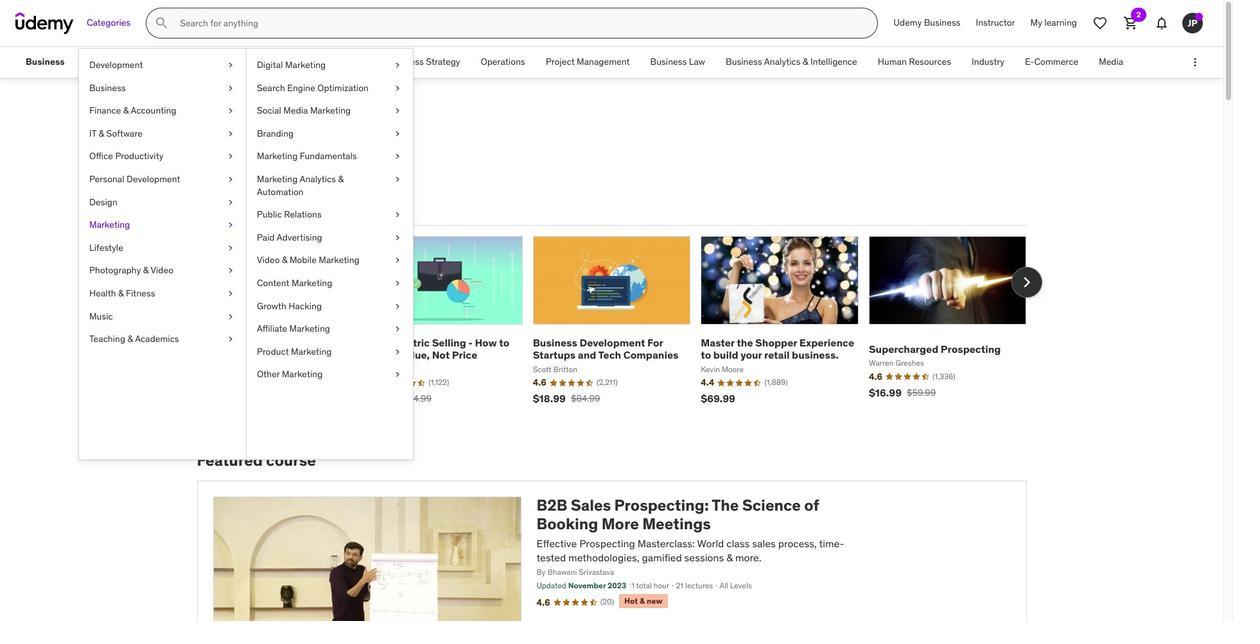 Task type: describe. For each thing, give the bounding box(es) containing it.
levels
[[730, 581, 752, 591]]

xsmall image for teaching & academics
[[225, 333, 236, 346]]

business law
[[650, 56, 705, 68]]

how
[[475, 337, 497, 349]]

0 vertical spatial courses
[[255, 108, 339, 135]]

updated november 2023
[[537, 581, 626, 591]]

teaching & academics link
[[79, 328, 246, 351]]

analytics for marketing
[[300, 173, 336, 185]]

business left "arrow pointing to subcategory menu links" 'icon'
[[26, 56, 65, 68]]

xsmall image for lifestyle
[[225, 242, 236, 255]]

courses to get you started
[[197, 164, 390, 184]]

learning
[[1044, 17, 1077, 28]]

you
[[307, 164, 333, 184]]

marketing fundamentals
[[257, 151, 357, 162]]

& left intelligence
[[803, 56, 808, 68]]

-
[[468, 337, 473, 349]]

xsmall image for social media marketing
[[392, 105, 403, 117]]

world
[[697, 537, 724, 550]]

media inside media link
[[1099, 56, 1123, 68]]

xsmall image for video & mobile marketing
[[392, 255, 403, 267]]

business left strategy
[[387, 56, 424, 68]]

marketing inside 'link'
[[282, 369, 323, 380]]

prospecting inside carousel element
[[941, 343, 1001, 356]]

& for health & fitness
[[118, 288, 124, 299]]

optimization
[[317, 82, 369, 94]]

notifications image
[[1154, 15, 1170, 31]]

udemy
[[894, 17, 922, 28]]

advertising
[[277, 232, 322, 243]]

digital
[[257, 59, 283, 71]]

operations
[[481, 56, 525, 68]]

1 management from the left
[[271, 56, 324, 68]]

started
[[337, 164, 390, 184]]

& for finance & accounting
[[123, 105, 129, 116]]

growth hacking
[[257, 300, 322, 312]]

lifestyle link
[[79, 237, 246, 260]]

business inside business development for startups and tech companies
[[533, 337, 577, 349]]

xsmall image for finance & accounting
[[225, 105, 236, 117]]

21 lectures
[[676, 581, 713, 591]]

my learning link
[[1023, 8, 1085, 39]]

price
[[452, 349, 477, 362]]

trending button
[[277, 194, 325, 225]]

& inside b2b sales prospecting: the science of booking more meetings effective prospecting masterclass: world class sales process, time- tested methodologies, gamified sessions & more. by bhawani srivastava
[[727, 552, 733, 565]]

build
[[713, 349, 738, 362]]

communication link
[[177, 47, 261, 78]]

jp
[[1188, 17, 1198, 29]]

development for personal
[[127, 173, 180, 185]]

2
[[1136, 10, 1141, 19]]

hour
[[654, 581, 669, 591]]

xsmall image for growth hacking
[[392, 300, 403, 313]]

other marketing link
[[247, 364, 413, 387]]

more subcategory menu links image
[[1189, 56, 1202, 69]]

media link
[[1089, 47, 1134, 78]]

course
[[266, 451, 316, 471]]

submit search image
[[154, 15, 170, 31]]

other marketing
[[257, 369, 323, 380]]

class
[[727, 537, 750, 550]]

& for hot & new
[[640, 597, 645, 606]]

design link
[[79, 191, 246, 214]]

most popular button
[[197, 194, 267, 225]]

business strategy link
[[377, 47, 470, 78]]

industry link
[[962, 47, 1015, 78]]

& inside marketing analytics & automation
[[338, 173, 344, 185]]

& for photography & video
[[143, 265, 149, 276]]

video & mobile marketing link
[[247, 249, 413, 272]]

experience
[[799, 337, 854, 349]]

instructor link
[[968, 8, 1023, 39]]

business strategy
[[387, 56, 460, 68]]

my learning
[[1031, 17, 1077, 28]]

1 horizontal spatial video
[[257, 255, 280, 266]]

operations link
[[470, 47, 535, 78]]

project
[[546, 56, 575, 68]]

hacking
[[289, 300, 322, 312]]

srivastava
[[579, 568, 614, 578]]

1 horizontal spatial business link
[[79, 77, 246, 100]]

e-
[[1025, 56, 1034, 68]]

sales courses
[[197, 108, 339, 135]]

software
[[106, 128, 143, 139]]

xsmall image for it & software
[[225, 128, 236, 140]]

video & mobile marketing
[[257, 255, 359, 266]]

entrepreneurship link
[[86, 47, 177, 78]]

social
[[257, 105, 281, 116]]

xsmall image for health & fitness
[[225, 288, 236, 300]]

retail
[[764, 349, 790, 362]]

xsmall image for personal development
[[225, 173, 236, 186]]

marketing down video & mobile marketing
[[292, 277, 332, 289]]

value centric selling - how to sell on value, not price
[[365, 337, 509, 362]]

marketing down the paid advertising link on the top of page
[[319, 255, 359, 266]]

not
[[432, 349, 450, 362]]

resources
[[909, 56, 951, 68]]

xsmall image for other marketing
[[392, 369, 403, 381]]

sell
[[365, 349, 383, 362]]

startups
[[533, 349, 576, 362]]

methodologies,
[[568, 552, 639, 565]]

xsmall image for affiliate marketing
[[392, 323, 403, 336]]

0 horizontal spatial business link
[[15, 47, 75, 78]]

& for teaching & academics
[[127, 333, 133, 345]]

marketing up get
[[257, 151, 298, 162]]

e-commerce
[[1025, 56, 1078, 68]]

product
[[257, 346, 289, 358]]

jp link
[[1177, 8, 1208, 39]]

growth
[[257, 300, 286, 312]]

by
[[537, 568, 546, 578]]

branding
[[257, 128, 294, 139]]

business up finance
[[89, 82, 126, 94]]

development for business
[[580, 337, 645, 349]]

sessions
[[684, 552, 724, 565]]

on
[[386, 349, 398, 362]]

finance & accounting link
[[79, 100, 246, 123]]

social media marketing
[[257, 105, 351, 116]]

e-commerce link
[[1015, 47, 1089, 78]]

personal
[[89, 173, 124, 185]]

management link
[[261, 47, 335, 78]]

commerce
[[1034, 56, 1078, 68]]

shopper
[[755, 337, 797, 349]]

your
[[741, 349, 762, 362]]

it
[[89, 128, 96, 139]]

1 total hour
[[631, 581, 669, 591]]

sales inside b2b sales prospecting: the science of booking more meetings effective prospecting masterclass: world class sales process, time- tested methodologies, gamified sessions & more. by bhawani srivastava
[[571, 496, 611, 516]]

get
[[279, 164, 304, 184]]

wishlist image
[[1092, 15, 1108, 31]]

human resources link
[[868, 47, 962, 78]]



Task type: vqa. For each thing, say whether or not it's contained in the screenshot.
Development to the middle
yes



Task type: locate. For each thing, give the bounding box(es) containing it.
xsmall image inside growth hacking "link"
[[392, 300, 403, 313]]

xsmall image inside design link
[[225, 196, 236, 209]]

human resources
[[878, 56, 951, 68]]

sales right b2b
[[571, 496, 611, 516]]

product marketing
[[257, 346, 332, 358]]

social media marketing link
[[247, 100, 413, 123]]

xsmall image for office productivity
[[225, 151, 236, 163]]

1 vertical spatial analytics
[[300, 173, 336, 185]]

business link
[[15, 47, 75, 78], [79, 77, 246, 100]]

hot
[[624, 597, 638, 606]]

prospecting:
[[614, 496, 709, 516]]

xsmall image for design
[[225, 196, 236, 209]]

automation
[[257, 186, 304, 198]]

xsmall image for paid advertising
[[392, 232, 403, 244]]

more
[[602, 514, 639, 534]]

carousel element
[[197, 236, 1042, 422]]

0 vertical spatial prospecting
[[941, 343, 1001, 356]]

0 vertical spatial media
[[1099, 56, 1123, 68]]

development
[[89, 59, 143, 71], [127, 173, 180, 185], [580, 337, 645, 349]]

udemy business link
[[886, 8, 968, 39]]

21
[[676, 581, 683, 591]]

xsmall image inside it & software link
[[225, 128, 236, 140]]

booking
[[537, 514, 598, 534]]

communication
[[187, 56, 251, 68]]

xsmall image for public relations
[[392, 209, 403, 221]]

human
[[878, 56, 907, 68]]

public relations link
[[247, 204, 413, 227]]

xsmall image for business
[[225, 82, 236, 95]]

business right udemy
[[924, 17, 961, 28]]

2 management from the left
[[577, 56, 630, 68]]

marketing down "search engine optimization" "link"
[[310, 105, 351, 116]]

supercharged
[[869, 343, 939, 356]]

hot & new
[[624, 597, 662, 606]]

science
[[742, 496, 801, 516]]

it & software link
[[79, 123, 246, 145]]

1 vertical spatial development
[[127, 173, 180, 185]]

1 horizontal spatial sales
[[571, 496, 611, 516]]

project management
[[546, 56, 630, 68]]

xsmall image for product marketing
[[392, 346, 403, 359]]

1 vertical spatial prospecting
[[579, 537, 635, 550]]

& right teaching
[[127, 333, 133, 345]]

public relations
[[257, 209, 322, 220]]

courses down engine
[[255, 108, 339, 135]]

xsmall image inside other marketing 'link'
[[392, 369, 403, 381]]

paid advertising
[[257, 232, 322, 243]]

xsmall image inside lifestyle link
[[225, 242, 236, 255]]

xsmall image for marketing analytics & automation
[[392, 173, 403, 186]]

xsmall image inside development "link"
[[225, 59, 236, 72]]

analytics inside marketing analytics & automation
[[300, 173, 336, 185]]

xsmall image for content marketing
[[392, 277, 403, 290]]

xsmall image inside photography & video link
[[225, 265, 236, 277]]

0 vertical spatial analytics
[[764, 56, 801, 68]]

categories
[[87, 17, 131, 28]]

media
[[1099, 56, 1123, 68], [283, 105, 308, 116]]

marketing down product marketing
[[282, 369, 323, 380]]

xsmall image inside personal development "link"
[[225, 173, 236, 186]]

to inside master the shopper experience to build your retail business.
[[701, 349, 711, 362]]

lectures
[[685, 581, 713, 591]]

business left and
[[533, 337, 577, 349]]

business analytics & intelligence link
[[715, 47, 868, 78]]

marketing inside marketing analytics & automation
[[257, 173, 298, 185]]

business
[[924, 17, 961, 28], [26, 56, 65, 68], [387, 56, 424, 68], [650, 56, 687, 68], [726, 56, 762, 68], [89, 82, 126, 94], [533, 337, 577, 349]]

udemy image
[[15, 12, 74, 34]]

featured
[[197, 451, 263, 471]]

content
[[257, 277, 289, 289]]

courses
[[255, 108, 339, 135], [197, 164, 257, 184]]

digital marketing
[[257, 59, 326, 71]]

xsmall image inside content marketing link
[[392, 277, 403, 290]]

video
[[257, 255, 280, 266], [151, 265, 173, 276]]

search engine optimization
[[257, 82, 369, 94]]

all levels
[[720, 581, 752, 591]]

& up fitness
[[143, 265, 149, 276]]

xsmall image for marketing
[[225, 219, 236, 232]]

courses up most popular
[[197, 164, 257, 184]]

xsmall image inside the music link
[[225, 311, 236, 323]]

analytics for business
[[764, 56, 801, 68]]

xsmall image inside marketing fundamentals link
[[392, 151, 403, 163]]

0 horizontal spatial prospecting
[[579, 537, 635, 550]]

management up engine
[[271, 56, 324, 68]]

& for video & mobile marketing
[[282, 255, 287, 266]]

xsmall image inside "office productivity" link
[[225, 151, 236, 163]]

management right project
[[577, 56, 630, 68]]

2 horizontal spatial to
[[701, 349, 711, 362]]

xsmall image for marketing fundamentals
[[392, 151, 403, 163]]

& right "you"
[[338, 173, 344, 185]]

prospecting inside b2b sales prospecting: the science of booking more meetings effective prospecting masterclass: world class sales process, time- tested methodologies, gamified sessions & more. by bhawani srivastava
[[579, 537, 635, 550]]

fitness
[[126, 288, 155, 299]]

bhawani
[[547, 568, 577, 578]]

1 horizontal spatial management
[[577, 56, 630, 68]]

categories button
[[79, 8, 138, 39]]

photography & video
[[89, 265, 173, 276]]

1 horizontal spatial media
[[1099, 56, 1123, 68]]

& right the hot
[[640, 597, 645, 606]]

&
[[803, 56, 808, 68], [123, 105, 129, 116], [99, 128, 104, 139], [338, 173, 344, 185], [282, 255, 287, 266], [143, 265, 149, 276], [118, 288, 124, 299], [127, 333, 133, 345], [727, 552, 733, 565], [640, 597, 645, 606]]

content marketing link
[[247, 272, 413, 295]]

1 horizontal spatial analytics
[[764, 56, 801, 68]]

1 horizontal spatial to
[[499, 337, 509, 349]]

xsmall image inside marketing analytics & automation link
[[392, 173, 403, 186]]

you have alerts image
[[1195, 13, 1203, 21]]

total
[[636, 581, 652, 591]]

xsmall image for development
[[225, 59, 236, 72]]

0 horizontal spatial video
[[151, 265, 173, 276]]

to up automation
[[260, 164, 276, 184]]

public
[[257, 209, 282, 220]]

xsmall image inside affiliate marketing link
[[392, 323, 403, 336]]

office
[[89, 151, 113, 162]]

business link down udemy image at the left top of the page
[[15, 47, 75, 78]]

xsmall image inside the paid advertising link
[[392, 232, 403, 244]]

development inside business development for startups and tech companies
[[580, 337, 645, 349]]

1
[[631, 581, 634, 591]]

xsmall image inside video & mobile marketing link
[[392, 255, 403, 267]]

0 vertical spatial sales
[[197, 108, 251, 135]]

xsmall image inside teaching & academics link
[[225, 333, 236, 346]]

entrepreneurship
[[97, 56, 167, 68]]

4.6
[[537, 597, 550, 609]]

xsmall image inside 'finance & accounting' link
[[225, 105, 236, 117]]

new
[[647, 597, 662, 606]]

xsmall image
[[225, 59, 236, 72], [392, 59, 403, 72], [225, 82, 236, 95], [225, 128, 236, 140], [392, 173, 403, 186], [225, 196, 236, 209], [392, 209, 403, 221], [392, 277, 403, 290], [225, 288, 236, 300], [392, 300, 403, 313], [225, 311, 236, 323], [392, 323, 403, 336], [225, 333, 236, 346], [392, 346, 403, 359]]

xsmall image for branding
[[392, 128, 403, 140]]

paid
[[257, 232, 275, 243]]

& left mobile
[[282, 255, 287, 266]]

next image
[[1016, 272, 1037, 293]]

& down class
[[727, 552, 733, 565]]

xsmall image for photography & video
[[225, 265, 236, 277]]

xsmall image inside social media marketing link
[[392, 105, 403, 117]]

video down lifestyle link
[[151, 265, 173, 276]]

xsmall image inside health & fitness link
[[225, 288, 236, 300]]

Search for anything text field
[[177, 12, 862, 34]]

marketing down affiliate marketing link
[[291, 346, 332, 358]]

xsmall image inside "business" link
[[225, 82, 236, 95]]

business.
[[792, 349, 839, 362]]

xsmall image inside "search engine optimization" "link"
[[392, 82, 403, 95]]

1 vertical spatial media
[[283, 105, 308, 116]]

1 vertical spatial sales
[[571, 496, 611, 516]]

xsmall image for digital marketing
[[392, 59, 403, 72]]

0 horizontal spatial analytics
[[300, 173, 336, 185]]

most
[[199, 202, 224, 215]]

analytics
[[764, 56, 801, 68], [300, 173, 336, 185]]

lifestyle
[[89, 242, 123, 254]]

photography & video link
[[79, 260, 246, 283]]

2023
[[608, 581, 626, 591]]

branding link
[[247, 123, 413, 145]]

management
[[271, 56, 324, 68], [577, 56, 630, 68]]

0 vertical spatial development
[[89, 59, 143, 71]]

affiliate marketing
[[257, 323, 330, 335]]

b2b sales prospecting: the science of booking more meetings effective prospecting masterclass: world class sales process, time- tested methodologies, gamified sessions & more. by bhawani srivastava
[[537, 496, 844, 578]]

teaching
[[89, 333, 125, 345]]

november
[[568, 581, 606, 591]]

xsmall image inside the product marketing link
[[392, 346, 403, 359]]

xsmall image inside public relations link
[[392, 209, 403, 221]]

marketing down hacking
[[289, 323, 330, 335]]

to left build
[[701, 349, 711, 362]]

engine
[[287, 82, 315, 94]]

2 link
[[1116, 8, 1146, 39]]

media down wishlist image
[[1099, 56, 1123, 68]]

marketing up engine
[[285, 59, 326, 71]]

xsmall image inside digital marketing link
[[392, 59, 403, 72]]

analytics left intelligence
[[764, 56, 801, 68]]

to inside value centric selling - how to sell on value, not price
[[499, 337, 509, 349]]

marketing up the lifestyle
[[89, 219, 130, 231]]

arrow pointing to subcategory menu links image
[[75, 47, 86, 78]]

& right finance
[[123, 105, 129, 116]]

sales left social
[[197, 108, 251, 135]]

1 vertical spatial courses
[[197, 164, 257, 184]]

2 vertical spatial development
[[580, 337, 645, 349]]

development link
[[79, 54, 246, 77]]

udemy business
[[894, 17, 961, 28]]

business left law
[[650, 56, 687, 68]]

other
[[257, 369, 280, 380]]

music
[[89, 311, 113, 322]]

& for it & software
[[99, 128, 104, 139]]

master the shopper experience to build your retail business. link
[[701, 337, 854, 362]]

& right it
[[99, 128, 104, 139]]

xsmall image for search engine optimization
[[392, 82, 403, 95]]

health & fitness link
[[79, 283, 246, 305]]

media down engine
[[283, 105, 308, 116]]

xsmall image inside marketing link
[[225, 219, 236, 232]]

0 horizontal spatial media
[[283, 105, 308, 116]]

marketing
[[285, 59, 326, 71], [310, 105, 351, 116], [257, 151, 298, 162], [257, 173, 298, 185], [89, 219, 130, 231], [319, 255, 359, 266], [292, 277, 332, 289], [289, 323, 330, 335], [291, 346, 332, 358], [282, 369, 323, 380]]

business right law
[[726, 56, 762, 68]]

xsmall image for music
[[225, 311, 236, 323]]

1 horizontal spatial prospecting
[[941, 343, 1001, 356]]

popular
[[226, 202, 264, 215]]

shopping cart with 2 items image
[[1123, 15, 1139, 31]]

paid advertising link
[[247, 227, 413, 249]]

to right how
[[499, 337, 509, 349]]

masterclass:
[[638, 537, 695, 550]]

digital marketing link
[[247, 54, 413, 77]]

video down paid
[[257, 255, 280, 266]]

product marketing link
[[247, 341, 413, 364]]

analytics down fundamentals
[[300, 173, 336, 185]]

xsmall image inside the branding link
[[392, 128, 403, 140]]

& right health on the left top of page
[[118, 288, 124, 299]]

search engine optimization link
[[247, 77, 413, 100]]

relations
[[284, 209, 322, 220]]

media inside social media marketing link
[[283, 105, 308, 116]]

0 horizontal spatial to
[[260, 164, 276, 184]]

business link up accounting
[[79, 77, 246, 100]]

value
[[365, 337, 392, 349]]

xsmall image
[[392, 82, 403, 95], [225, 105, 236, 117], [392, 105, 403, 117], [392, 128, 403, 140], [225, 151, 236, 163], [392, 151, 403, 163], [225, 173, 236, 186], [225, 219, 236, 232], [392, 232, 403, 244], [225, 242, 236, 255], [392, 255, 403, 267], [225, 265, 236, 277], [392, 369, 403, 381]]

0 horizontal spatial management
[[271, 56, 324, 68]]

0 horizontal spatial sales
[[197, 108, 251, 135]]

marketing up automation
[[257, 173, 298, 185]]



